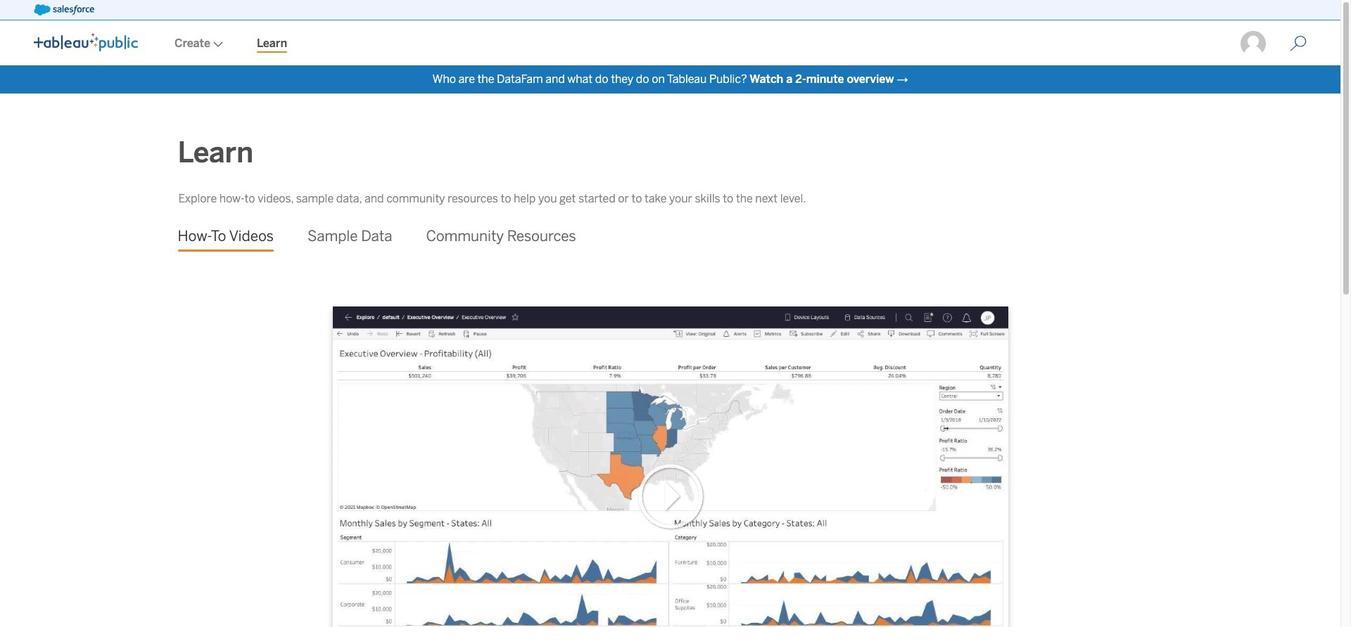 Task type: describe. For each thing, give the bounding box(es) containing it.
create image
[[210, 42, 223, 47]]

salesforce logo image
[[34, 4, 94, 15]]

go to search image
[[1273, 35, 1324, 52]]

logo image
[[34, 33, 138, 51]]



Task type: locate. For each thing, give the bounding box(es) containing it.
jacob.simon6557 image
[[1239, 30, 1267, 58]]



Task type: vqa. For each thing, say whether or not it's contained in the screenshot.
Go to search Image
yes



